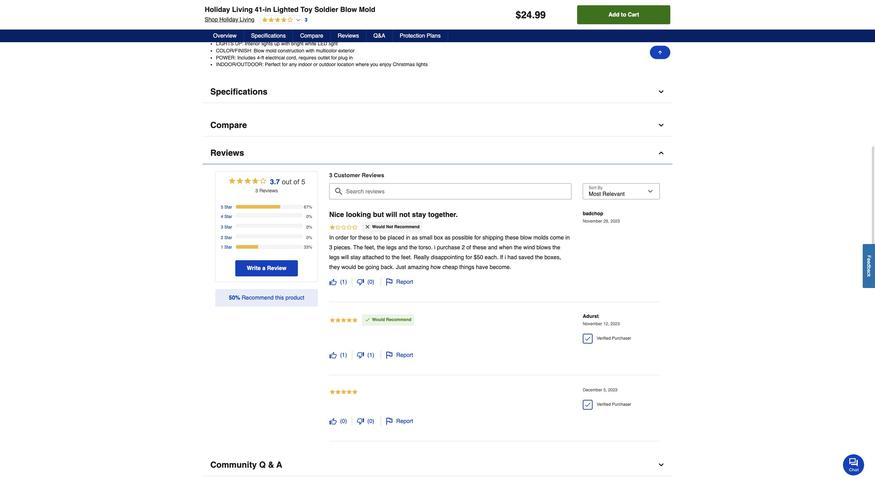 Task type: locate. For each thing, give the bounding box(es) containing it.
ft
[[261, 55, 264, 60]]

67%
[[304, 205, 312, 210]]

blow down mold
[[369, 27, 379, 33]]

toy up one
[[327, 0, 334, 3]]

specifications
[[251, 33, 286, 39], [210, 87, 268, 97]]

decked
[[390, 0, 406, 3]]

reviews
[[338, 33, 359, 39], [210, 148, 244, 158]]

0 vertical spatial report button
[[385, 278, 414, 286]]

blow up 'pair'
[[351, 0, 361, 3]]

star
[[224, 205, 232, 210], [224, 214, 232, 219], [224, 225, 232, 230], [224, 235, 232, 240], [224, 245, 232, 250]]

for inside create an eye-catching focal point with this charming toy soldier blow mold figure! decked out for the season in a blue, red and gold uniform with a tall black hat, our lighted toy soldier christmas decoration makes a spectacular statement inside or out. display one soldier or pair two to create a grand entrance.
[[416, 0, 422, 3]]

3.7 stars image up decor:
[[261, 17, 293, 24]]

chevron down image
[[658, 88, 665, 95], [658, 122, 665, 129], [658, 462, 665, 469]]

toy
[[301, 6, 313, 14]]

0 vertical spatial specifications
[[251, 33, 286, 39]]

november inside adurst november 12, 2023
[[583, 322, 602, 327]]

decor:
[[269, 27, 288, 33]]

2 0% from the top
[[306, 225, 312, 230]]

star up 1 star
[[224, 235, 232, 240]]

review down 3.7
[[259, 188, 276, 193]]

2 vertical spatial review
[[267, 265, 287, 272]]

3.7 stars image left 3.7
[[228, 177, 267, 187]]

2 verified purchaser from the top
[[595, 402, 631, 407]]

0 vertical spatial thumb up image
[[330, 352, 337, 359]]

be
[[380, 235, 386, 241], [358, 264, 364, 271]]

box
[[434, 235, 443, 241]]

Search reviews text field
[[332, 183, 569, 195]]

1 horizontal spatial 5
[[301, 178, 305, 186]]

of down possible
[[467, 244, 471, 251]]

chevron down image inside "community q & a" button
[[658, 462, 665, 469]]

toy
[[327, 0, 334, 3], [585, 0, 592, 3], [416, 27, 423, 33]]

3 star
[[221, 225, 232, 230]]

2023 inside badchop november 29, 2023
[[611, 219, 620, 224]]

i right torso.
[[434, 244, 436, 251]]

you
[[370, 62, 378, 67]]

be left going at the bottom left
[[358, 264, 364, 271]]

0 vertical spatial stay
[[412, 211, 426, 219]]

specifications button
[[244, 30, 293, 42], [203, 81, 673, 103]]

1 horizontal spatial be
[[380, 235, 386, 241]]

flag image for badchop
[[386, 279, 393, 286]]

blow up 4-
[[254, 48, 264, 53]]

s inside 3.7 out of 5 3 review s
[[276, 188, 278, 193]]

to right add
[[621, 12, 627, 18]]

1 vertical spatial report
[[396, 352, 413, 358]]

a left blue,
[[454, 0, 457, 3]]

2 vertical spatial 0%
[[306, 235, 312, 240]]

2 up 1 star
[[221, 235, 223, 240]]

star for 2 star
[[224, 235, 232, 240]]

0 vertical spatial compare button
[[293, 30, 331, 42]]

star down 2 star
[[224, 245, 232, 250]]

outdoor down outlet
[[319, 62, 336, 67]]

november inside badchop november 29, 2023
[[583, 219, 602, 224]]

star down 4 star
[[224, 225, 232, 230]]

looking
[[346, 211, 371, 219]]

create
[[210, 0, 225, 3]]

compare button
[[293, 30, 331, 42], [203, 114, 673, 136]]

( for thumb down icon
[[368, 352, 369, 358]]

0 horizontal spatial x
[[307, 27, 309, 33]]

checkmark image
[[584, 335, 592, 342]]

2 vertical spatial mold
[[266, 48, 277, 53]]

&
[[268, 460, 274, 470]]

1 star
[[221, 245, 232, 250]]

0 vertical spatial living
[[232, 6, 253, 14]]

0 horizontal spatial legs
[[329, 254, 340, 261]]

legs down placed
[[386, 244, 397, 251]]

and up feet.
[[398, 244, 408, 251]]

$
[[516, 9, 521, 20]]

checkmark image down december
[[584, 401, 592, 409]]

1 0% from the top
[[306, 214, 312, 219]]

the up feet.
[[409, 244, 417, 251]]

2 5 stars image from the top
[[329, 389, 358, 396]]

and right red
[[478, 0, 487, 3]]

would
[[342, 264, 356, 271]]

2 down possible
[[462, 244, 465, 251]]

2 horizontal spatial mold
[[381, 27, 391, 33]]

lighted
[[569, 0, 584, 3]]

2 thumb down image from the top
[[357, 418, 364, 425]]

1 as from the left
[[412, 235, 418, 241]]

requires
[[299, 55, 316, 60]]

flag image for adurst
[[386, 352, 393, 359]]

3 star from the top
[[224, 225, 232, 230]]

spectacular
[[230, 6, 256, 11]]

1 vertical spatial blow
[[254, 48, 264, 53]]

christmas down the grand
[[393, 27, 415, 33]]

the left wind
[[514, 244, 522, 251]]

amazing
[[408, 264, 429, 271]]

would for would not recommend
[[372, 224, 385, 229]]

in right season
[[449, 0, 452, 3]]

1
[[221, 245, 223, 250], [342, 279, 345, 285], [342, 352, 345, 358], [369, 352, 373, 358]]

2 vertical spatial 2023
[[608, 388, 618, 393]]

will down pieces.
[[341, 254, 349, 261]]

living down eye-
[[232, 6, 253, 14]]

to up feet,
[[374, 235, 378, 241]]

thumb up image
[[330, 352, 337, 359], [330, 418, 337, 425]]

these up feet,
[[358, 235, 372, 241]]

1 vertical spatial be
[[358, 264, 364, 271]]

2023 for badchop
[[611, 219, 620, 224]]

1 horizontal spatial or
[[313, 62, 318, 67]]

0 vertical spatial review
[[362, 172, 381, 179]]

1 vertical spatial november
[[583, 322, 602, 327]]

3 0% from the top
[[306, 235, 312, 240]]

grand
[[402, 6, 414, 11]]

with up holiday living 41-in lighted toy soldier blow mold at the left
[[287, 0, 295, 3]]

stay down the
[[351, 254, 361, 261]]

with
[[287, 0, 295, 3], [517, 0, 525, 3], [281, 41, 290, 47], [306, 48, 315, 53]]

3 report from the top
[[396, 418, 413, 425]]

small
[[419, 235, 433, 241]]

1 horizontal spatial i
[[505, 254, 506, 261]]

0 horizontal spatial of
[[294, 178, 300, 186]]

1 would from the top
[[372, 224, 385, 229]]

had
[[508, 254, 517, 261]]

1 horizontal spatial out
[[408, 0, 415, 3]]

1 horizontal spatial outdoor
[[351, 27, 368, 33]]

indoor
[[298, 62, 312, 67]]

1 chevron down image from the top
[[658, 88, 665, 95]]

one
[[327, 6, 335, 11]]

star up 4 star
[[224, 205, 232, 210]]

2 november from the top
[[583, 322, 602, 327]]

2 report from the top
[[396, 352, 413, 358]]

the right feet,
[[377, 244, 385, 251]]

the down come
[[553, 244, 560, 251]]

these up $50
[[473, 244, 487, 251]]

e up d
[[867, 258, 872, 261]]

review right customer in the left of the page
[[362, 172, 381, 179]]

3 for 3 customer review s
[[329, 172, 332, 179]]

star for 1 star
[[224, 245, 232, 250]]

pieces.
[[334, 244, 352, 251]]

a left tall
[[527, 0, 529, 3]]

to inside button
[[621, 12, 627, 18]]

3 for 3
[[305, 17, 308, 22]]

chevron down image for community q & a
[[658, 462, 665, 469]]

2 would from the top
[[372, 317, 385, 322]]

8-
[[337, 27, 341, 33]]

report button for december 5, 2023
[[385, 417, 414, 426]]

5 up the 4
[[221, 205, 223, 210]]

2 chevron down image from the top
[[658, 122, 665, 129]]

but
[[373, 211, 384, 219]]

with left tall
[[517, 0, 525, 3]]

verified purchaser for checkmark image
[[595, 336, 631, 341]]

0 vertical spatial compare
[[300, 33, 323, 39]]

x right h in the left of the page
[[307, 27, 309, 33]]

4-
[[257, 55, 261, 60]]

h
[[302, 27, 306, 33]]

nice looking but will not stay together.
[[329, 211, 458, 219]]

0 horizontal spatial s
[[276, 188, 278, 193]]

1 horizontal spatial x
[[333, 27, 335, 33]]

november down the badchop
[[583, 219, 602, 224]]

2 star
[[221, 235, 232, 240]]

1 verified purchaser from the top
[[595, 336, 631, 341]]

1 verified from the top
[[597, 336, 611, 341]]

0 vertical spatial blow
[[340, 6, 357, 14]]

recommend
[[394, 224, 420, 229], [242, 295, 274, 301], [386, 317, 412, 322]]

1 horizontal spatial of
[[467, 244, 471, 251]]

0 vertical spatial christmas
[[609, 0, 631, 3]]

3.7 out of 5 3 review s
[[255, 178, 305, 193]]

3.7 stars image
[[261, 17, 293, 24], [228, 177, 267, 187]]

2 vertical spatial report
[[396, 418, 413, 425]]

blow inside lighted christmas decor: 41-in h x 11.5-in w x 8-in d outdoor blow mold christmas toy soldier decor, collapses for easy storage lights up: interior lights up with bright white led light color/finish: blow mold construction with multicolor exterior power: includes 4-ft electrical cord, requires outlet for plug in indoor/outdoor: perfect for any indoor or outdoor location where you enjoy christmas lights
[[369, 27, 379, 33]]

e up b
[[867, 261, 872, 264]]

4 star from the top
[[224, 235, 232, 240]]

2 verified from the top
[[597, 402, 611, 407]]

christmas
[[609, 0, 631, 3], [393, 27, 415, 33], [393, 62, 415, 67]]

toy right lighted
[[585, 0, 592, 3]]

1 horizontal spatial 41-
[[290, 27, 297, 33]]

gold
[[488, 0, 497, 3]]

flag image for december 5, 2023
[[386, 418, 393, 425]]

adurst november 12, 2023
[[583, 313, 620, 327]]

will
[[386, 211, 397, 219], [341, 254, 349, 261]]

2023 right 5,
[[608, 388, 618, 393]]

protection
[[400, 33, 425, 39]]

in inside create an eye-catching focal point with this charming toy soldier blow mold figure! decked out for the season in a blue, red and gold uniform with a tall black hat, our lighted toy soldier christmas decoration makes a spectacular statement inside or out. display one soldier or pair two to create a grand entrance.
[[449, 0, 452, 3]]

verified purchaser
[[595, 336, 631, 341], [595, 402, 631, 407]]

1 vertical spatial this
[[275, 295, 284, 301]]

1 e from the top
[[867, 258, 872, 261]]

1 vertical spatial out
[[282, 178, 292, 186]]

thumb up image
[[330, 279, 337, 286]]

power:
[[216, 55, 236, 60]]

lights down storage
[[261, 41, 273, 47]]

1 thumb down image from the top
[[357, 279, 364, 286]]

hat,
[[551, 0, 559, 3]]

shop
[[205, 17, 218, 23]]

1 vertical spatial purchaser
[[612, 402, 631, 407]]

0 vertical spatial legs
[[386, 244, 397, 251]]

2 horizontal spatial toy
[[585, 0, 592, 3]]

5 stars image
[[329, 317, 358, 325], [329, 389, 358, 396]]

blow left 'pair'
[[340, 6, 357, 14]]

entrance.
[[415, 6, 436, 11]]

verified purchaser for the rightmost checkmark icon
[[595, 402, 631, 407]]

these up when
[[505, 235, 519, 241]]

verified for checkmark image
[[597, 336, 611, 341]]

red
[[470, 0, 477, 3]]

0 vertical spatial of
[[294, 178, 300, 186]]

feet.
[[401, 254, 412, 261]]

verified purchaser down 5,
[[595, 402, 631, 407]]

11.5-
[[311, 27, 322, 33]]

out right 3.7
[[282, 178, 292, 186]]

construction
[[278, 48, 304, 53]]

i right 'if'
[[505, 254, 506, 261]]

or left out. at the top left of the page
[[294, 6, 299, 11]]

2 flag image from the top
[[386, 352, 393, 359]]

1 vertical spatial would
[[372, 317, 385, 322]]

0 vertical spatial out
[[408, 0, 415, 3]]

( 1 )
[[340, 279, 347, 285], [340, 352, 347, 358], [368, 352, 374, 358]]

purchaser down adurst november 12, 2023
[[612, 336, 631, 341]]

or right the indoor
[[313, 62, 318, 67]]

3 inside 3.7 out of 5 3 review s
[[255, 188, 258, 193]]

blow up wind
[[521, 235, 532, 241]]

report for badchop
[[396, 279, 413, 285]]

1 vertical spatial mold
[[381, 27, 391, 33]]

checkmark image left would recommend on the left of page
[[365, 317, 370, 323]]

0 vertical spatial 3.7 stars image
[[261, 17, 293, 24]]

1 horizontal spatial lights
[[416, 62, 428, 67]]

1 horizontal spatial blow
[[369, 27, 379, 33]]

0 vertical spatial s
[[381, 172, 384, 179]]

1 horizontal spatial as
[[445, 235, 451, 241]]

in right come
[[566, 235, 570, 241]]

0 vertical spatial be
[[380, 235, 386, 241]]

living up the christmas
[[240, 17, 255, 23]]

be down not
[[380, 235, 386, 241]]

1 flag image from the top
[[386, 279, 393, 286]]

c
[[867, 272, 872, 275]]

3 chevron down image from the top
[[658, 462, 665, 469]]

2 x from the left
[[333, 27, 335, 33]]

0 horizontal spatial 41-
[[255, 6, 265, 14]]

lights
[[261, 41, 273, 47], [416, 62, 428, 67]]

4
[[221, 214, 223, 219]]

3 report button from the top
[[385, 417, 414, 426]]

i
[[434, 244, 436, 251], [505, 254, 506, 261]]

recommend for not
[[394, 224, 420, 229]]

stay right not at the top left of the page
[[412, 211, 426, 219]]

0 vertical spatial 5
[[301, 178, 305, 186]]

2023 inside adurst november 12, 2023
[[611, 322, 620, 327]]

will inside in order for these to be placed in as small box as possible for shipping these blow molds come in 3 pieces. the feet, the legs and the torso. i purchase 2 of these and when the wind blows the legs will stay attached to the feet. really disappointing for $50 each. if i had saved the boxes, they would be going back. just amazing how cheap things have become.
[[341, 254, 349, 261]]

report button for badchop
[[385, 278, 414, 286]]

plans
[[427, 33, 441, 39]]

mold up electrical
[[266, 48, 277, 53]]

1 vertical spatial stay
[[351, 254, 361, 261]]

0% for 4 star
[[306, 214, 312, 219]]

1 horizontal spatial will
[[386, 211, 397, 219]]

3 for 3 star
[[221, 225, 223, 230]]

christmas up add to cart button
[[609, 0, 631, 3]]

5 star from the top
[[224, 245, 232, 250]]

write a review button
[[235, 260, 298, 276]]

or inside lighted christmas decor: 41-in h x 11.5-in w x 8-in d outdoor blow mold christmas toy soldier decor, collapses for easy storage lights up: interior lights up with bright white led light color/finish: blow mold construction with multicolor exterior power: includes 4-ft electrical cord, requires outlet for plug in indoor/outdoor: perfect for any indoor or outdoor location where you enjoy christmas lights
[[313, 62, 318, 67]]

checkmark image
[[365, 317, 370, 323], [584, 401, 592, 409]]

1 right thumb up image at left
[[342, 279, 345, 285]]

0 vertical spatial recommend
[[394, 224, 420, 229]]

adurst
[[583, 313, 599, 319]]

christmas right enjoy
[[393, 62, 415, 67]]

0
[[369, 279, 373, 285], [342, 418, 345, 425], [369, 418, 373, 425]]

specifications up up
[[251, 33, 286, 39]]

( 1 ) right thumb up image at left
[[340, 279, 347, 285]]

1 report button from the top
[[385, 278, 414, 286]]

soldier left decor,
[[424, 27, 439, 33]]

( 1 ) for ( 1 )
[[340, 352, 347, 358]]

( 1 ) for ( 0 )
[[340, 279, 347, 285]]

star right the 4
[[224, 214, 232, 219]]

not
[[399, 211, 410, 219]]

verified down 5,
[[597, 402, 611, 407]]

1 vertical spatial 41-
[[290, 27, 297, 33]]

1 vertical spatial recommend
[[242, 295, 274, 301]]

0 vertical spatial report
[[396, 279, 413, 285]]

chevron up image
[[658, 149, 665, 156]]

flag image
[[386, 279, 393, 286], [386, 352, 393, 359], [386, 418, 393, 425]]

1 thumb up image from the top
[[330, 352, 337, 359]]

1 vertical spatial compare button
[[203, 114, 673, 136]]

5 up 67%
[[301, 178, 305, 186]]

as left 'small'
[[412, 235, 418, 241]]

41- left h in the left of the page
[[290, 27, 297, 33]]

1 x from the left
[[307, 27, 309, 33]]

0 vertical spatial would
[[372, 224, 385, 229]]

0 vertical spatial lights
[[261, 41, 273, 47]]

2 vertical spatial recommend
[[386, 317, 412, 322]]

1 vertical spatial flag image
[[386, 352, 393, 359]]

soldier inside lighted christmas decor: 41-in h x 11.5-in w x 8-in d outdoor blow mold christmas toy soldier decor, collapses for easy storage lights up: interior lights up with bright white led light color/finish: blow mold construction with multicolor exterior power: includes 4-ft electrical cord, requires outlet for plug in indoor/outdoor: perfect for any indoor or outdoor location where you enjoy christmas lights
[[424, 27, 439, 33]]

1 vertical spatial holiday
[[219, 17, 238, 23]]

in
[[329, 235, 334, 241]]

2 report button from the top
[[385, 351, 414, 360]]

1 report from the top
[[396, 279, 413, 285]]

in right placed
[[406, 235, 410, 241]]

2 vertical spatial report button
[[385, 417, 414, 426]]

star for 5 star
[[224, 205, 232, 210]]

0 horizontal spatial 2
[[221, 235, 223, 240]]

thumb down image
[[357, 279, 364, 286], [357, 418, 364, 425]]

3 flag image from the top
[[386, 418, 393, 425]]

lighted christmas decor: 41-in h x 11.5-in w x 8-in d outdoor blow mold christmas toy soldier decor, collapses for easy storage lights up: interior lights up with bright white led light color/finish: blow mold construction with multicolor exterior power: includes 4-ft electrical cord, requires outlet for plug in indoor/outdoor: perfect for any indoor or outdoor location where you enjoy christmas lights
[[216, 27, 454, 67]]

of inside 3.7 out of 5 3 review s
[[294, 178, 300, 186]]

2 vertical spatial flag image
[[386, 418, 393, 425]]

blow inside create an eye-catching focal point with this charming toy soldier blow mold figure! decked out for the season in a blue, red and gold uniform with a tall black hat, our lighted toy soldier christmas decoration makes a spectacular statement inside or out. display one soldier or pair two to create a grand entrance.
[[351, 0, 361, 3]]

0 vertical spatial will
[[386, 211, 397, 219]]

this inside create an eye-catching focal point with this charming toy soldier blow mold figure! decked out for the season in a blue, red and gold uniform with a tall black hat, our lighted toy soldier christmas decoration makes a spectacular statement inside or out. display one soldier or pair two to create a grand entrance.
[[297, 0, 304, 3]]

x left 8-
[[333, 27, 335, 33]]

mold down create
[[381, 27, 391, 33]]

toy inside lighted christmas decor: 41-in h x 11.5-in w x 8-in d outdoor blow mold christmas toy soldier decor, collapses for easy storage lights up: interior lights up with bright white led light color/finish: blow mold construction with multicolor exterior power: includes 4-ft electrical cord, requires outlet for plug in indoor/outdoor: perfect for any indoor or outdoor location where you enjoy christmas lights
[[416, 27, 423, 33]]

review inside button
[[267, 265, 287, 272]]

report for adurst
[[396, 352, 413, 358]]

review for a
[[267, 265, 287, 272]]

toy left plans on the top of the page
[[416, 27, 423, 33]]

0 vertical spatial 0%
[[306, 214, 312, 219]]

.
[[532, 9, 535, 20]]

f
[[867, 255, 872, 258]]

0 vertical spatial thumb down image
[[357, 279, 364, 286]]

for up entrance.
[[416, 0, 422, 3]]

as right box
[[445, 235, 451, 241]]

display
[[310, 6, 326, 11]]

just
[[396, 264, 406, 271]]

holiday up lighted
[[219, 17, 238, 23]]

1 horizontal spatial reviews
[[338, 33, 359, 39]]

2023 for adurst
[[611, 322, 620, 327]]

purchaser down the december 5, 2023
[[612, 402, 631, 407]]

2 e from the top
[[867, 261, 872, 264]]

1 right thumb down icon
[[369, 352, 373, 358]]

0 vertical spatial this
[[297, 0, 304, 3]]

arrow up image
[[658, 50, 663, 55]]

stay inside in order for these to be placed in as small box as possible for shipping these blow molds come in 3 pieces. the feet, the legs and the torso. i purchase 2 of these and when the wind blows the legs will stay attached to the feet. really disappointing for $50 each. if i had saved the boxes, they would be going back. just amazing how cheap things have become.
[[351, 254, 361, 261]]

mold up the two at the top of the page
[[363, 0, 373, 3]]

to right the two at the top of the page
[[377, 6, 381, 11]]

mold
[[363, 0, 373, 3], [381, 27, 391, 33], [266, 48, 277, 53]]

the down blows
[[535, 254, 543, 261]]

1 horizontal spatial and
[[478, 0, 487, 3]]

black
[[538, 0, 550, 3]]

1 vertical spatial thumb up image
[[330, 418, 337, 425]]

0 horizontal spatial checkmark image
[[365, 317, 370, 323]]

$ 24 . 99
[[516, 9, 546, 20]]

0 horizontal spatial outdoor
[[319, 62, 336, 67]]

chat invite button image
[[843, 454, 865, 476]]

exterior
[[338, 48, 355, 53]]

1 vertical spatial 5 stars image
[[329, 389, 358, 396]]

1 horizontal spatial blow
[[340, 6, 357, 14]]

1 vertical spatial report button
[[385, 351, 414, 360]]

1 star from the top
[[224, 205, 232, 210]]

the
[[353, 244, 363, 251]]

with down white
[[306, 48, 315, 53]]

2023 right the 12,
[[611, 322, 620, 327]]

review right write
[[267, 265, 287, 272]]

december
[[583, 388, 602, 393]]

this left product
[[275, 295, 284, 301]]

41- down "catching"
[[255, 6, 265, 14]]

2 star from the top
[[224, 214, 232, 219]]

shipping
[[483, 235, 504, 241]]

)
[[345, 279, 347, 285], [373, 279, 374, 285], [345, 352, 347, 358], [373, 352, 374, 358], [345, 418, 347, 425], [373, 418, 374, 425]]

q&a button
[[367, 30, 393, 42]]

f e e d b a c k
[[867, 255, 872, 277]]

0 horizontal spatial stay
[[351, 254, 361, 261]]

soldier
[[335, 0, 350, 3], [593, 0, 608, 3], [337, 6, 351, 11], [424, 27, 439, 33]]

1 vertical spatial chevron down image
[[658, 122, 665, 129]]

1 purchaser from the top
[[612, 336, 631, 341]]

report
[[396, 279, 413, 285], [396, 352, 413, 358], [396, 418, 413, 425]]

1 november from the top
[[583, 219, 602, 224]]

0 vertical spatial verified
[[597, 336, 611, 341]]

5,
[[604, 388, 607, 393]]

2 thumb up image from the top
[[330, 418, 337, 425]]

1 vertical spatial verified purchaser
[[595, 402, 631, 407]]

0 vertical spatial chevron down image
[[658, 88, 665, 95]]

mold inside create an eye-catching focal point with this charming toy soldier blow mold figure! decked out for the season in a blue, red and gold uniform with a tall black hat, our lighted toy soldier christmas decoration makes a spectacular statement inside or out. display one soldier or pair two to create a grand entrance.
[[363, 0, 373, 3]]



Task type: vqa. For each thing, say whether or not it's contained in the screenshot.
at on the left top of the page
no



Task type: describe. For each thing, give the bounding box(es) containing it.
%
[[235, 295, 240, 301]]

blow inside in order for these to be placed in as small box as possible for shipping these blow molds come in 3 pieces. the feet, the legs and the torso. i purchase 2 of these and when the wind blows the legs will stay attached to the feet. really disappointing for $50 each. if i had saved the boxes, they would be going back. just amazing how cheap things have become.
[[521, 235, 532, 241]]

2 vertical spatial christmas
[[393, 62, 415, 67]]

50 % recommend this product
[[229, 295, 304, 301]]

0 horizontal spatial lights
[[261, 41, 273, 47]]

blue,
[[458, 0, 469, 3]]

cart
[[628, 12, 639, 18]]

star for 4 star
[[224, 214, 232, 219]]

verified for the rightmost checkmark icon
[[597, 402, 611, 407]]

they
[[329, 264, 340, 271]]

d
[[867, 264, 872, 267]]

k
[[867, 275, 872, 277]]

blow inside lighted christmas decor: 41-in h x 11.5-in w x 8-in d outdoor blow mold christmas toy soldier decor, collapses for easy storage lights up: interior lights up with bright white led light color/finish: blow mold construction with multicolor exterior power: includes 4-ft electrical cord, requires outlet for plug in indoor/outdoor: perfect for any indoor or outdoor location where you enjoy christmas lights
[[254, 48, 264, 53]]

point
[[274, 0, 285, 3]]

november for adurst
[[583, 322, 602, 327]]

1 horizontal spatial legs
[[386, 244, 397, 251]]

eye-
[[233, 0, 243, 3]]

really
[[414, 254, 429, 261]]

soldier right one
[[337, 6, 351, 11]]

1 star image
[[329, 224, 358, 232]]

3 customer review s
[[329, 172, 384, 179]]

2 horizontal spatial or
[[352, 6, 357, 11]]

uniform
[[499, 0, 515, 3]]

feet,
[[365, 244, 376, 251]]

1 vertical spatial reviews
[[210, 148, 244, 158]]

1 vertical spatial 3.7 stars image
[[228, 177, 267, 187]]

molds
[[534, 235, 549, 241]]

1 vertical spatial christmas
[[393, 27, 415, 33]]

q
[[259, 460, 266, 470]]

order
[[336, 235, 349, 241]]

lighted
[[216, 27, 237, 33]]

5 inside 3.7 out of 5 3 review s
[[301, 178, 305, 186]]

1 vertical spatial lights
[[416, 62, 428, 67]]

( 1 ) right thumb down icon
[[368, 352, 374, 358]]

in right plug
[[349, 55, 353, 60]]

close image
[[365, 224, 370, 230]]

thumb up image for ( 0 )
[[330, 418, 337, 425]]

for left any
[[282, 62, 288, 67]]

0 for ( 1 )
[[369, 279, 373, 285]]

charming
[[306, 0, 326, 3]]

holiday living 41-in lighted toy soldier blow mold
[[205, 6, 375, 14]]

an
[[227, 0, 232, 3]]

99
[[535, 9, 546, 20]]

out.
[[300, 6, 308, 11]]

decoration
[[633, 0, 656, 3]]

2 horizontal spatial these
[[505, 235, 519, 241]]

community q & a button
[[203, 454, 673, 476]]

to inside create an eye-catching focal point with this charming toy soldier blow mold figure! decked out for the season in a blue, red and gold uniform with a tall black hat, our lighted toy soldier christmas decoration makes a spectacular statement inside or out. display one soldier or pair two to create a grand entrance.
[[377, 6, 381, 11]]

12,
[[604, 322, 610, 327]]

indoor/outdoor:
[[216, 62, 264, 67]]

0 horizontal spatial toy
[[327, 0, 334, 3]]

report for december 5, 2023
[[396, 418, 413, 425]]

in order for these to be placed in as small box as possible for shipping these blow molds come in 3 pieces. the feet, the legs and the torso. i purchase 2 of these and when the wind blows the legs will stay attached to the feet. really disappointing for $50 each. if i had saved the boxes, they would be going back. just amazing how cheap things have become.
[[329, 235, 570, 271]]

( 0 ) for ( 0 )
[[368, 418, 374, 425]]

( for ( 1 ) thumb down image
[[368, 279, 369, 285]]

1 vertical spatial specifications
[[210, 87, 268, 97]]

with right up
[[281, 41, 290, 47]]

outlet
[[318, 55, 330, 60]]

november for badchop
[[583, 219, 602, 224]]

location
[[337, 62, 354, 67]]

create
[[382, 6, 396, 11]]

overview
[[213, 33, 237, 39]]

decor,
[[440, 27, 454, 33]]

back.
[[381, 264, 394, 271]]

w
[[327, 27, 331, 33]]

going
[[366, 264, 379, 271]]

chevron down image for compare
[[658, 122, 665, 129]]

2 purchaser from the top
[[612, 402, 631, 407]]

in left h in the left of the page
[[297, 27, 301, 33]]

of inside in order for these to be placed in as small box as possible for shipping these blow molds come in 3 pieces. the feet, the legs and the torso. i purchase 2 of these and when the wind blows the legs will stay attached to the feet. really disappointing for $50 each. if i had saved the boxes, they would be going back. just amazing how cheap things have become.
[[467, 244, 471, 251]]

2 inside in order for these to be placed in as small box as possible for shipping these blow molds come in 3 pieces. the feet, the legs and the torso. i purchase 2 of these and when the wind blows the legs will stay attached to the feet. really disappointing for $50 each. if i had saved the boxes, they would be going back. just amazing how cheap things have become.
[[462, 244, 465, 251]]

0 horizontal spatial mold
[[266, 48, 277, 53]]

2 as from the left
[[445, 235, 451, 241]]

1 vertical spatial compare
[[210, 120, 247, 130]]

star for 3 star
[[224, 225, 232, 230]]

figure!
[[375, 0, 388, 3]]

disappointing
[[431, 254, 464, 261]]

in left the d
[[341, 27, 345, 33]]

1 horizontal spatial s
[[381, 172, 384, 179]]

report button for adurst
[[385, 351, 414, 360]]

0 horizontal spatial these
[[358, 235, 372, 241]]

a right write
[[262, 265, 266, 272]]

29,
[[604, 219, 610, 224]]

includes
[[237, 55, 256, 60]]

collapses
[[216, 34, 237, 40]]

$50
[[474, 254, 483, 261]]

thumb down image for ( 0 )
[[357, 418, 364, 425]]

41- inside lighted christmas decor: 41-in h x 11.5-in w x 8-in d outdoor blow mold christmas toy soldier decor, collapses for easy storage lights up: interior lights up with bright white led light color/finish: blow mold construction with multicolor exterior power: includes 4-ft electrical cord, requires outlet for plug in indoor/outdoor: perfect for any indoor or outdoor location where you enjoy christmas lights
[[290, 27, 297, 33]]

0% for 2 star
[[306, 235, 312, 240]]

review for customer
[[362, 172, 381, 179]]

storage
[[257, 34, 273, 40]]

would for would recommend
[[372, 317, 385, 322]]

where
[[356, 62, 369, 67]]

1 down 2 star
[[221, 245, 223, 250]]

create an eye-catching focal point with this charming toy soldier blow mold figure! decked out for the season in a blue, red and gold uniform with a tall black hat, our lighted toy soldier christmas decoration makes a spectacular statement inside or out. display one soldier or pair two to create a grand entrance.
[[210, 0, 656, 11]]

lights
[[216, 41, 234, 47]]

chevron down image for specifications
[[658, 88, 665, 95]]

a down decked
[[397, 6, 400, 11]]

catching
[[243, 0, 261, 3]]

easy
[[245, 34, 255, 40]]

soldier right lighted
[[593, 0, 608, 3]]

1 vertical spatial specifications button
[[203, 81, 673, 103]]

0 vertical spatial holiday
[[205, 6, 230, 14]]

3 inside in order for these to be placed in as small box as possible for shipping these blow molds come in 3 pieces. the feet, the legs and the torso. i purchase 2 of these and when the wind blows the legs will stay attached to the feet. really disappointing for $50 each. if i had saved the boxes, they would be going back. just amazing how cheap things have become.
[[329, 244, 332, 251]]

a up k
[[867, 269, 872, 272]]

wind
[[524, 244, 535, 251]]

the inside create an eye-catching focal point with this charming toy soldier blow mold figure! decked out for the season in a blue, red and gold uniform with a tall black hat, our lighted toy soldier christmas decoration makes a spectacular statement inside or out. display one soldier or pair two to create a grand entrance.
[[423, 0, 430, 3]]

( for thumb up image at left
[[340, 279, 342, 285]]

for right possible
[[475, 235, 481, 241]]

1 horizontal spatial compare
[[300, 33, 323, 39]]

thumb down image
[[357, 352, 364, 359]]

for left $50
[[466, 254, 472, 261]]

0 vertical spatial 41-
[[255, 6, 265, 14]]

1 vertical spatial outdoor
[[319, 62, 336, 67]]

the left feet.
[[392, 254, 400, 261]]

mold
[[359, 6, 375, 14]]

saved
[[519, 254, 534, 261]]

any
[[289, 62, 297, 67]]

december 5, 2023
[[583, 388, 618, 393]]

customer
[[334, 172, 360, 179]]

not
[[386, 224, 393, 229]]

badchop november 29, 2023
[[583, 211, 620, 224]]

in down focal
[[265, 6, 271, 14]]

makes
[[210, 6, 225, 11]]

1 left thumb down icon
[[342, 352, 345, 358]]

review inside 3.7 out of 5 3 review s
[[259, 188, 276, 193]]

1 vertical spatial reviews button
[[203, 142, 673, 164]]

two
[[368, 6, 375, 11]]

focal
[[263, 0, 273, 3]]

bright
[[291, 41, 304, 47]]

for left plug
[[331, 55, 337, 60]]

christmas inside create an eye-catching focal point with this charming toy soldier blow mold figure! decked out for the season in a blue, red and gold uniform with a tall black hat, our lighted toy soldier christmas decoration makes a spectacular statement inside or out. display one soldier or pair two to create a grand entrance.
[[609, 0, 631, 3]]

would recommend
[[372, 317, 412, 322]]

0 vertical spatial specifications button
[[244, 30, 293, 42]]

in left w
[[322, 27, 325, 33]]

0 vertical spatial checkmark image
[[365, 317, 370, 323]]

0 vertical spatial reviews button
[[331, 30, 367, 42]]

1 horizontal spatial checkmark image
[[584, 401, 592, 409]]

2 horizontal spatial and
[[488, 244, 498, 251]]

out inside create an eye-catching focal point with this charming toy soldier blow mold figure! decked out for the season in a blue, red and gold uniform with a tall black hat, our lighted toy soldier christmas decoration makes a spectacular statement inside or out. display one soldier or pair two to create a grand entrance.
[[408, 0, 415, 3]]

protection plans button
[[393, 30, 448, 42]]

thumb down image for ( 1 )
[[357, 279, 364, 286]]

0 horizontal spatial and
[[398, 244, 408, 251]]

f e e d b a c k button
[[863, 244, 875, 288]]

together.
[[428, 211, 458, 219]]

0 horizontal spatial or
[[294, 6, 299, 11]]

0 horizontal spatial this
[[275, 295, 284, 301]]

soldier
[[315, 6, 338, 14]]

come
[[550, 235, 564, 241]]

possible
[[452, 235, 473, 241]]

1 vertical spatial 5
[[221, 205, 223, 210]]

things
[[460, 264, 475, 271]]

0 vertical spatial reviews
[[338, 33, 359, 39]]

1 5 stars image from the top
[[329, 317, 358, 325]]

each.
[[485, 254, 499, 261]]

season
[[431, 0, 447, 3]]

a down an
[[226, 6, 229, 11]]

5 star
[[221, 205, 232, 210]]

a
[[276, 460, 282, 470]]

add to cart button
[[577, 5, 671, 24]]

placed
[[388, 235, 404, 241]]

soldier up one
[[335, 0, 350, 3]]

color/finish:
[[216, 48, 252, 53]]

overview button
[[206, 30, 244, 42]]

0% for 3 star
[[306, 225, 312, 230]]

for up up:
[[238, 34, 244, 40]]

( 0 ) for ( 1 )
[[368, 279, 374, 285]]

( for ( 0 ) thumb down image
[[368, 418, 369, 425]]

and inside create an eye-catching focal point with this charming toy soldier blow mold figure! decked out for the season in a blue, red and gold uniform with a tall black hat, our lighted toy soldier christmas decoration makes a spectacular statement inside or out. display one soldier or pair two to create a grand entrance.
[[478, 0, 487, 3]]

q&a
[[374, 33, 385, 39]]

to up back.
[[386, 254, 390, 261]]

0 for ( 0 )
[[369, 418, 373, 425]]

0 horizontal spatial i
[[434, 244, 436, 251]]

1 vertical spatial living
[[240, 17, 255, 23]]

1 horizontal spatial these
[[473, 244, 487, 251]]

recommend for %
[[242, 295, 274, 301]]

out inside 3.7 out of 5 3 review s
[[282, 178, 292, 186]]

thumb up image for ( 1 )
[[330, 352, 337, 359]]

for up the
[[350, 235, 357, 241]]



